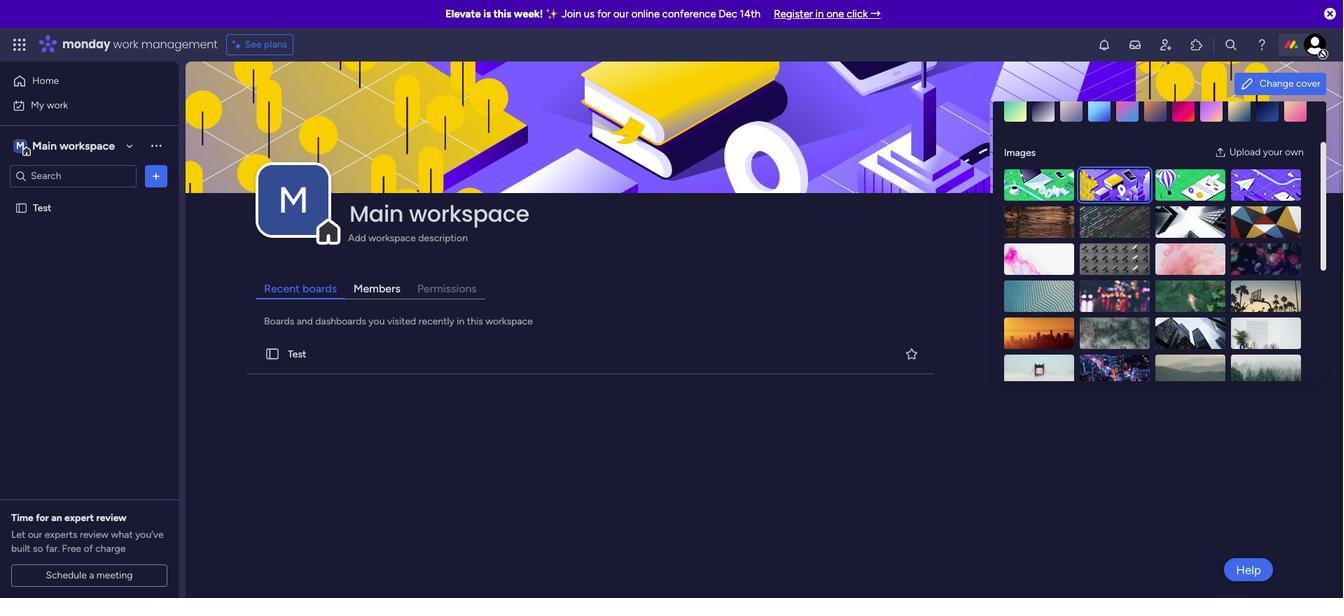 Task type: locate. For each thing, give the bounding box(es) containing it.
click
[[847, 8, 868, 20]]

main workspace inside workspace selection element
[[32, 139, 115, 152]]

0 horizontal spatial our
[[28, 530, 42, 541]]

main workspace up description
[[350, 198, 529, 230]]

schedule a meeting button
[[11, 565, 167, 588]]

join
[[562, 8, 581, 20]]

boards
[[264, 316, 294, 328]]

see plans button
[[226, 34, 294, 55]]

week!
[[514, 8, 543, 20]]

monday
[[62, 36, 110, 53]]

1 horizontal spatial for
[[597, 8, 611, 20]]

1 horizontal spatial our
[[614, 8, 629, 20]]

members
[[354, 282, 401, 296]]

Search in workspace field
[[29, 168, 117, 184]]

1 horizontal spatial in
[[816, 8, 824, 20]]

1 horizontal spatial this
[[494, 8, 512, 20]]

notifications image
[[1098, 38, 1112, 52]]

select product image
[[13, 38, 27, 52]]

your
[[1263, 146, 1283, 158]]

work for monday
[[113, 36, 138, 53]]

monday work management
[[62, 36, 218, 53]]

this
[[494, 8, 512, 20], [467, 316, 483, 328]]

1 vertical spatial test
[[288, 349, 306, 360]]

test
[[33, 202, 51, 214], [288, 349, 306, 360]]

1 vertical spatial our
[[28, 530, 42, 541]]

work right monday
[[113, 36, 138, 53]]

work right my
[[47, 99, 68, 111]]

our left online
[[614, 8, 629, 20]]

1 vertical spatial in
[[457, 316, 465, 328]]

0 vertical spatial m
[[16, 140, 24, 152]]

home button
[[8, 70, 151, 92]]

this right recently
[[467, 316, 483, 328]]

0 vertical spatial for
[[597, 8, 611, 20]]

0 vertical spatial test
[[33, 202, 51, 214]]

us
[[584, 8, 595, 20]]

invite members image
[[1159, 38, 1173, 52]]

far.
[[46, 544, 60, 555]]

home
[[32, 75, 59, 87]]

public board image
[[15, 201, 28, 215]]

review up what
[[96, 513, 127, 525]]

1 horizontal spatial main
[[350, 198, 404, 230]]

recently
[[419, 316, 455, 328]]

main right workspace icon
[[32, 139, 57, 152]]

0 vertical spatial work
[[113, 36, 138, 53]]

in right recently
[[457, 316, 465, 328]]

plans
[[264, 39, 287, 50]]

0 horizontal spatial m
[[16, 140, 24, 152]]

test inside list box
[[33, 202, 51, 214]]

inbox image
[[1128, 38, 1142, 52]]

main
[[32, 139, 57, 152], [350, 198, 404, 230]]

0 vertical spatial in
[[816, 8, 824, 20]]

expert
[[64, 513, 94, 525]]

✨
[[546, 8, 559, 20]]

test right public board image
[[288, 349, 306, 360]]

a
[[89, 570, 94, 582]]

options image
[[149, 169, 163, 183]]

description
[[418, 233, 468, 245]]

see plans
[[245, 39, 287, 50]]

brad klo image
[[1304, 34, 1327, 56]]

0 vertical spatial main workspace
[[32, 139, 115, 152]]

workspace
[[59, 139, 115, 152], [409, 198, 529, 230], [369, 233, 416, 245], [486, 316, 533, 328]]

m for workspace image
[[278, 179, 309, 222]]

my work
[[31, 99, 68, 111]]

register in one click → link
[[774, 8, 881, 20]]

in
[[816, 8, 824, 20], [457, 316, 465, 328]]

1 horizontal spatial main workspace
[[350, 198, 529, 230]]

search everything image
[[1224, 38, 1238, 52]]

our inside 'time for an expert review let our experts review what you've built so far. free of charge'
[[28, 530, 42, 541]]

option
[[0, 195, 179, 198]]

visited
[[387, 316, 416, 328]]

and
[[297, 316, 313, 328]]

main workspace up search in workspace field
[[32, 139, 115, 152]]

1 horizontal spatial m
[[278, 179, 309, 222]]

0 horizontal spatial main workspace
[[32, 139, 115, 152]]

workspace image
[[13, 138, 27, 154]]

0 vertical spatial main
[[32, 139, 57, 152]]

own
[[1285, 146, 1304, 158]]

permissions
[[417, 282, 477, 296]]

work
[[113, 36, 138, 53], [47, 99, 68, 111]]

test link
[[244, 335, 937, 375]]

m button
[[258, 165, 329, 235]]

work inside button
[[47, 99, 68, 111]]

upload
[[1230, 146, 1261, 158]]

work for my
[[47, 99, 68, 111]]

1 vertical spatial for
[[36, 513, 49, 525]]

1 vertical spatial this
[[467, 316, 483, 328]]

for right us
[[597, 8, 611, 20]]

let
[[11, 530, 25, 541]]

1 horizontal spatial work
[[113, 36, 138, 53]]

m inside workspace image
[[278, 179, 309, 222]]

this right the is
[[494, 8, 512, 20]]

test right public board icon
[[33, 202, 51, 214]]

0 horizontal spatial main
[[32, 139, 57, 152]]

our up so
[[28, 530, 42, 541]]

1 horizontal spatial test
[[288, 349, 306, 360]]

you
[[369, 316, 385, 328]]

0 horizontal spatial test
[[33, 202, 51, 214]]

main up 'add' on the top
[[350, 198, 404, 230]]

review
[[96, 513, 127, 525], [80, 530, 109, 541]]

apps image
[[1190, 38, 1204, 52]]

an
[[51, 513, 62, 525]]

our
[[614, 8, 629, 20], [28, 530, 42, 541]]

help image
[[1255, 38, 1269, 52]]

main workspace
[[32, 139, 115, 152], [350, 198, 529, 230]]

0 horizontal spatial work
[[47, 99, 68, 111]]

change
[[1260, 78, 1294, 90]]

m for workspace icon
[[16, 140, 24, 152]]

m
[[16, 140, 24, 152], [278, 179, 309, 222]]

0 vertical spatial this
[[494, 8, 512, 20]]

m inside workspace icon
[[16, 140, 24, 152]]

elevate
[[445, 8, 481, 20]]

what
[[111, 530, 133, 541]]

0 vertical spatial review
[[96, 513, 127, 525]]

in left the one
[[816, 8, 824, 20]]

conference
[[662, 8, 716, 20]]

1 vertical spatial work
[[47, 99, 68, 111]]

review up the of
[[80, 530, 109, 541]]

1 vertical spatial review
[[80, 530, 109, 541]]

for
[[597, 8, 611, 20], [36, 513, 49, 525]]

0 horizontal spatial in
[[457, 316, 465, 328]]

1 vertical spatial m
[[278, 179, 309, 222]]

1 vertical spatial main
[[350, 198, 404, 230]]

0 horizontal spatial for
[[36, 513, 49, 525]]

dashboards
[[315, 316, 366, 328]]

for left an
[[36, 513, 49, 525]]



Task type: vqa. For each thing, say whether or not it's contained in the screenshot.
Google's 'monday.com.'
no



Task type: describe. For each thing, give the bounding box(es) containing it.
add workspace description
[[348, 233, 468, 245]]

recent
[[264, 282, 300, 296]]

boards
[[303, 282, 337, 296]]

schedule a meeting
[[46, 570, 133, 582]]

experts
[[45, 530, 77, 541]]

0 vertical spatial our
[[614, 8, 629, 20]]

one
[[827, 8, 844, 20]]

see
[[245, 39, 262, 50]]

free
[[62, 544, 81, 555]]

of
[[84, 544, 93, 555]]

test for public board image
[[288, 349, 306, 360]]

dec
[[719, 8, 738, 20]]

meeting
[[97, 570, 133, 582]]

test list box
[[0, 193, 179, 409]]

help button
[[1224, 559, 1273, 582]]

boards and dashboards you visited recently in this workspace
[[264, 316, 533, 328]]

time
[[11, 513, 33, 525]]

schedule
[[46, 570, 87, 582]]

management
[[141, 36, 218, 53]]

cover
[[1297, 78, 1321, 90]]

upload your own button
[[1209, 141, 1310, 164]]

0 horizontal spatial this
[[467, 316, 483, 328]]

for inside 'time for an expert review let our experts review what you've built so far. free of charge'
[[36, 513, 49, 525]]

add
[[348, 233, 366, 245]]

my
[[31, 99, 44, 111]]

change cover button
[[1235, 73, 1327, 95]]

photo icon image
[[1215, 147, 1226, 158]]

Main workspace field
[[346, 198, 1287, 230]]

built
[[11, 544, 31, 555]]

register in one click →
[[774, 8, 881, 20]]

main inside workspace selection element
[[32, 139, 57, 152]]

images
[[1004, 147, 1036, 159]]

add to favorites image
[[905, 347, 919, 361]]

1 vertical spatial main workspace
[[350, 198, 529, 230]]

test for public board icon
[[33, 202, 51, 214]]

→
[[871, 8, 881, 20]]

so
[[33, 544, 43, 555]]

you've
[[135, 530, 164, 541]]

is
[[484, 8, 491, 20]]

workspace options image
[[149, 139, 163, 153]]

register
[[774, 8, 813, 20]]

time for an expert review let our experts review what you've built so far. free of charge
[[11, 513, 164, 555]]

online
[[632, 8, 660, 20]]

14th
[[740, 8, 761, 20]]

upload your own
[[1230, 146, 1304, 158]]

workspace selection element
[[13, 138, 117, 156]]

elevate is this week! ✨ join us for our online conference dec 14th
[[445, 8, 761, 20]]

my work button
[[8, 94, 151, 117]]

workspace image
[[258, 165, 329, 235]]

public board image
[[265, 347, 280, 362]]

change cover
[[1260, 78, 1321, 90]]

recent boards
[[264, 282, 337, 296]]

charge
[[95, 544, 126, 555]]

help
[[1236, 564, 1261, 578]]



